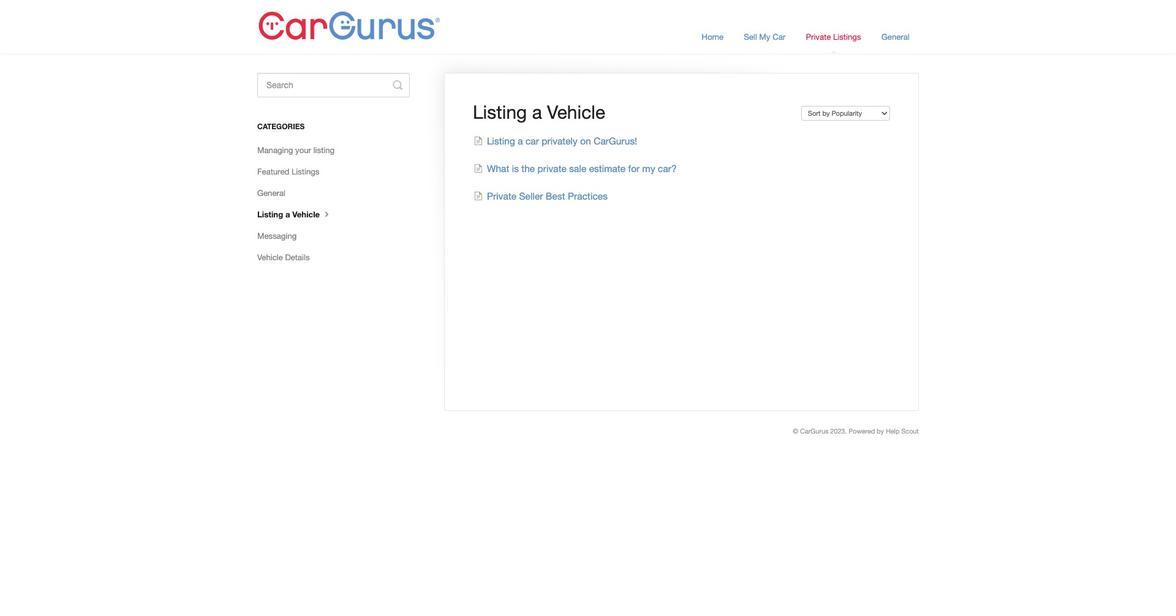 Task type: describe. For each thing, give the bounding box(es) containing it.
categories
[[257, 122, 305, 131]]

2 vertical spatial vehicle
[[257, 252, 283, 262]]

2 horizontal spatial vehicle
[[547, 101, 605, 123]]

what is the private sale estimate for my car?
[[487, 163, 677, 174]]

managing your listing link
[[257, 140, 344, 160]]

my
[[642, 163, 655, 174]]

featured listings link
[[257, 162, 329, 181]]

messaging
[[257, 231, 297, 241]]

private seller best practices
[[487, 191, 608, 202]]

article doc image for what
[[474, 163, 487, 173]]

sell my car
[[744, 32, 786, 42]]

for
[[628, 163, 640, 174]]

is
[[512, 163, 519, 174]]

home link
[[693, 20, 733, 53]]

private
[[538, 163, 567, 174]]

managing your listing
[[257, 145, 335, 155]]

listings for private listings
[[833, 32, 861, 42]]

seller
[[519, 191, 543, 202]]

©
[[793, 428, 798, 435]]

1 horizontal spatial general link
[[872, 20, 919, 53]]

listing
[[313, 145, 335, 155]]

2 vertical spatial listing
[[257, 210, 283, 219]]

private seller best practices link
[[474, 191, 608, 202]]

general for general link to the left
[[257, 188, 285, 198]]

scout
[[902, 428, 919, 435]]

listing a car privately on cargurus! link
[[474, 135, 637, 146]]

cargurus link
[[800, 428, 829, 435]]

arrow image
[[322, 208, 332, 218]]

0 horizontal spatial general link
[[257, 183, 295, 203]]

private listings
[[806, 32, 861, 42]]

2 horizontal spatial a
[[532, 101, 542, 123]]

what is the private sale estimate for my car? link
[[474, 163, 677, 174]]

the
[[522, 163, 535, 174]]

listing a car privately on cargurus!
[[487, 135, 637, 146]]

featured
[[257, 167, 289, 176]]

private for private seller best practices
[[487, 191, 517, 202]]

on
[[580, 135, 591, 146]]

cargurus!
[[594, 135, 637, 146]]

your
[[295, 145, 311, 155]]

private listings link
[[797, 20, 870, 53]]

estimate
[[589, 163, 626, 174]]

0 vertical spatial listing a vehicle
[[473, 101, 605, 123]]

what
[[487, 163, 509, 174]]



Task type: locate. For each thing, give the bounding box(es) containing it.
1 vertical spatial listing
[[487, 135, 515, 146]]

listings for featured listings
[[292, 167, 319, 176]]

1 vertical spatial general
[[257, 188, 285, 198]]

private down what
[[487, 191, 517, 202]]

general
[[882, 32, 910, 42], [257, 188, 285, 198]]

1 article doc image from the top
[[474, 135, 487, 145]]

listing up what
[[487, 135, 515, 146]]

cargurus
[[800, 428, 829, 435]]

vehicle details link
[[257, 247, 319, 267]]

1 vertical spatial vehicle
[[292, 210, 320, 219]]

article doc image for listing
[[474, 135, 487, 145]]

0 horizontal spatial a
[[285, 210, 290, 219]]

navigation
[[693, 20, 919, 53]]

private right car
[[806, 32, 831, 42]]

1 vertical spatial article doc image
[[474, 163, 487, 173]]

1 vertical spatial a
[[518, 135, 523, 146]]

1 vertical spatial private
[[487, 191, 517, 202]]

© cargurus 2023. powered by help scout
[[793, 428, 919, 435]]

a up the car
[[532, 101, 542, 123]]

managing
[[257, 145, 293, 155]]

a left the car
[[518, 135, 523, 146]]

1 vertical spatial listing a vehicle
[[257, 210, 322, 219]]

navigation containing home
[[693, 20, 919, 53]]

Search text field
[[257, 73, 410, 97]]

private
[[806, 32, 831, 42], [487, 191, 517, 202]]

help us image
[[257, 7, 441, 47]]

0 vertical spatial private
[[806, 32, 831, 42]]

private for private listings
[[806, 32, 831, 42]]

listing a vehicle
[[473, 101, 605, 123], [257, 210, 322, 219]]

best
[[546, 191, 565, 202]]

1 horizontal spatial listing a vehicle
[[473, 101, 605, 123]]

listings
[[833, 32, 861, 42], [292, 167, 319, 176]]

0 horizontal spatial private
[[487, 191, 517, 202]]

2 vertical spatial a
[[285, 210, 290, 219]]

article doc image inside what is the private sale estimate for my car? link
[[474, 163, 487, 173]]

details
[[285, 252, 310, 262]]

messaging link
[[257, 226, 306, 246]]

1 horizontal spatial vehicle
[[292, 210, 320, 219]]

1 horizontal spatial listings
[[833, 32, 861, 42]]

privately
[[542, 135, 578, 146]]

0 vertical spatial general
[[882, 32, 910, 42]]

article doc image
[[474, 135, 487, 145], [474, 163, 487, 173]]

listing a vehicle inside listing a vehicle link
[[257, 210, 322, 219]]

listing a vehicle link
[[257, 205, 342, 224]]

article doc image up article doc icon
[[474, 163, 487, 173]]

home
[[702, 32, 724, 42]]

help scout link
[[886, 428, 919, 435]]

vehicle up on
[[547, 101, 605, 123]]

featured listings
[[257, 167, 319, 176]]

0 vertical spatial listing
[[473, 101, 527, 123]]

vehicle left arrow image
[[292, 210, 320, 219]]

general inside 'navigation'
[[882, 32, 910, 42]]

1 horizontal spatial general
[[882, 32, 910, 42]]

0 horizontal spatial listing a vehicle
[[257, 210, 322, 219]]

0 vertical spatial a
[[532, 101, 542, 123]]

article doc image
[[474, 191, 487, 200]]

0 horizontal spatial vehicle
[[257, 252, 283, 262]]

a up the messaging "link"
[[285, 210, 290, 219]]

2023.
[[830, 428, 847, 435]]

0 horizontal spatial listings
[[292, 167, 319, 176]]

my
[[759, 32, 770, 42]]

vehicle
[[547, 101, 605, 123], [292, 210, 320, 219], [257, 252, 283, 262]]

listing up messaging on the left top of the page
[[257, 210, 283, 219]]

article doc image inside listing a car privately on cargurus! link
[[474, 135, 487, 145]]

by
[[877, 428, 884, 435]]

sale
[[569, 163, 586, 174]]

vehicle details
[[257, 252, 310, 262]]

help
[[886, 428, 900, 435]]

practices
[[568, 191, 608, 202]]

2 article doc image from the top
[[474, 163, 487, 173]]

listing
[[473, 101, 527, 123], [487, 135, 515, 146], [257, 210, 283, 219]]

general for right general link
[[882, 32, 910, 42]]

general link
[[872, 20, 919, 53], [257, 183, 295, 203]]

article doc image up what
[[474, 135, 487, 145]]

vehicle down messaging on the left top of the page
[[257, 252, 283, 262]]

1 horizontal spatial a
[[518, 135, 523, 146]]

car?
[[658, 163, 677, 174]]

sell
[[744, 32, 757, 42]]

0 horizontal spatial general
[[257, 188, 285, 198]]

1 horizontal spatial private
[[806, 32, 831, 42]]

car
[[526, 135, 539, 146]]

listing up the car
[[473, 101, 527, 123]]

0 vertical spatial general link
[[872, 20, 919, 53]]

0 vertical spatial listings
[[833, 32, 861, 42]]

a
[[532, 101, 542, 123], [518, 135, 523, 146], [285, 210, 290, 219]]

listing a vehicle up the car
[[473, 101, 605, 123]]

1 vertical spatial listings
[[292, 167, 319, 176]]

powered
[[849, 428, 875, 435]]

search image
[[393, 80, 403, 90]]

sell my car link
[[735, 20, 795, 53]]

car
[[773, 32, 786, 42]]

1 vertical spatial general link
[[257, 183, 295, 203]]

listing a vehicle up the messaging "link"
[[257, 210, 322, 219]]

0 vertical spatial article doc image
[[474, 135, 487, 145]]

0 vertical spatial vehicle
[[547, 101, 605, 123]]



Task type: vqa. For each thing, say whether or not it's contained in the screenshot.
CarGurus
yes



